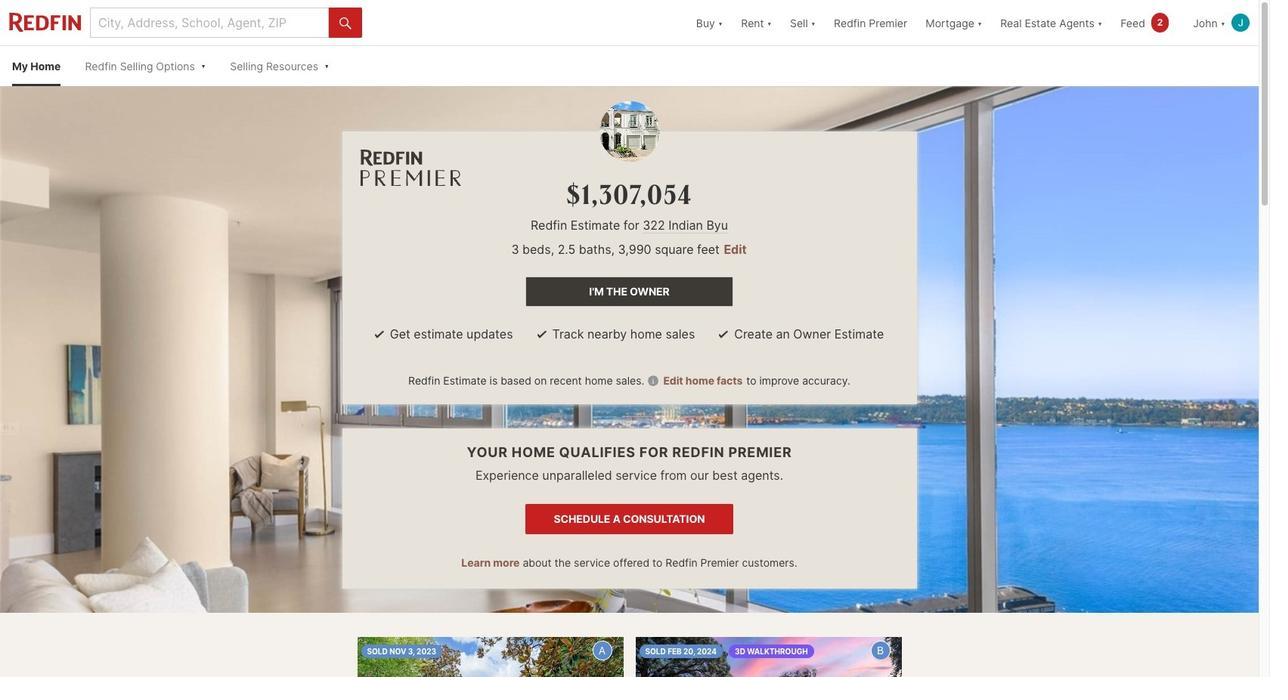 Task type: vqa. For each thing, say whether or not it's contained in the screenshot.
Loan type
no



Task type: describe. For each thing, give the bounding box(es) containing it.
City, Address, School, Agent, ZIP search field
[[90, 8, 329, 38]]

photo of 360 timber terrace rd, houston, tx 77024 image
[[636, 638, 902, 678]]

submit search image
[[340, 17, 352, 29]]



Task type: locate. For each thing, give the bounding box(es) containing it.
premier logo image
[[360, 150, 461, 186]]

user photo image
[[1232, 14, 1250, 32]]

photo of 84 e broad oaks dr, houston, tx 77056 image
[[357, 638, 624, 678]]



